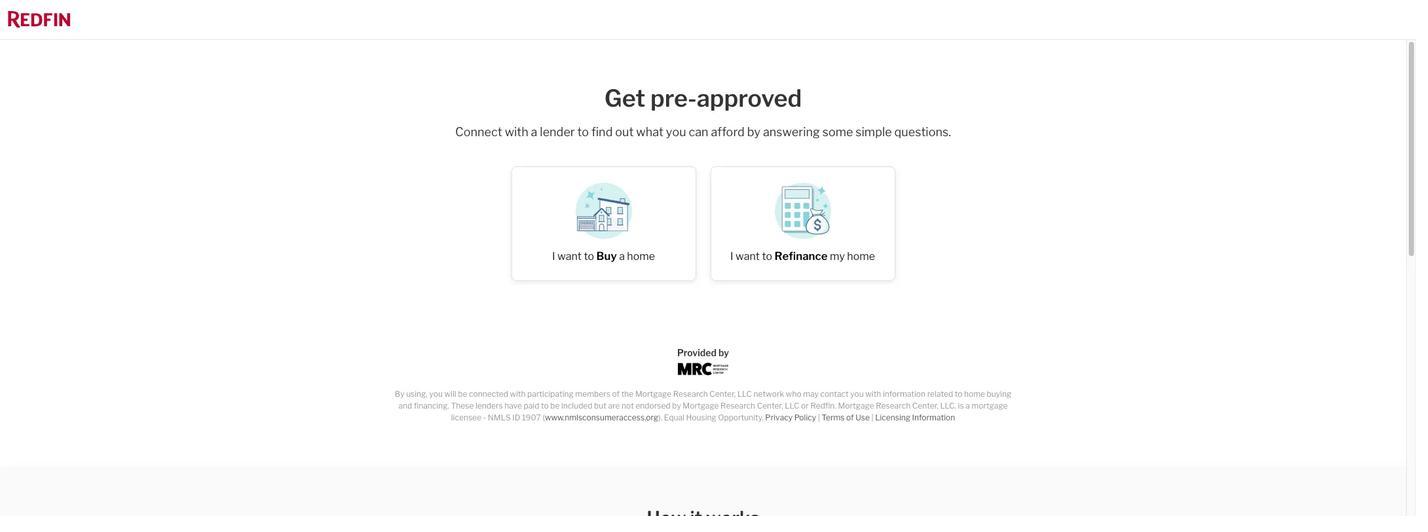 Task type: locate. For each thing, give the bounding box(es) containing it.
i for refinance
[[730, 250, 734, 263]]

0 horizontal spatial of
[[612, 389, 620, 399]]

not
[[622, 401, 634, 411]]

want
[[558, 250, 582, 263], [736, 250, 760, 263]]

want inside i want to refinance my home
[[736, 250, 760, 263]]

by up mortgage research center image
[[719, 347, 729, 359]]

center, down network
[[757, 401, 783, 411]]

a inside i want to buy a home
[[619, 250, 625, 263]]

a left lender
[[531, 125, 538, 139]]

i inside i want to refinance my home
[[730, 250, 734, 263]]

home right my
[[847, 250, 875, 263]]

2 horizontal spatial by
[[747, 125, 761, 139]]

you left can
[[666, 125, 686, 139]]

home up mortgage
[[964, 389, 985, 399]]

1 horizontal spatial want
[[736, 250, 760, 263]]

licensing
[[875, 413, 911, 423]]

mortgage
[[635, 389, 672, 399], [683, 401, 719, 411], [838, 401, 874, 411]]

1 i from the left
[[552, 250, 555, 263]]

you up financing.
[[429, 389, 443, 399]]

llc
[[738, 389, 752, 399], [785, 401, 800, 411]]

be up these
[[458, 389, 467, 399]]

0 horizontal spatial home
[[627, 250, 655, 263]]

llc up opportunity.
[[738, 389, 752, 399]]

1 horizontal spatial home
[[847, 250, 875, 263]]

1 horizontal spatial llc
[[785, 401, 800, 411]]

1 vertical spatial of
[[847, 413, 854, 423]]

related
[[927, 389, 953, 399]]

0 horizontal spatial llc
[[738, 389, 752, 399]]

these
[[451, 401, 474, 411]]

can
[[689, 125, 709, 139]]

0 horizontal spatial be
[[458, 389, 467, 399]]

id
[[512, 413, 520, 423]]

to left refinance
[[762, 250, 772, 263]]

of for members
[[612, 389, 620, 399]]

to up (
[[541, 401, 549, 411]]

www.nmlsconsumeraccess.org link
[[545, 413, 659, 423]]

i want to buy a home
[[552, 250, 655, 263]]

equal
[[664, 413, 685, 423]]

1 vertical spatial by
[[719, 347, 729, 359]]

research
[[673, 389, 708, 399], [721, 401, 755, 411], [876, 401, 911, 411]]

using,
[[406, 389, 428, 399]]

research up licensing on the right of the page
[[876, 401, 911, 411]]

home right buy
[[627, 250, 655, 263]]

research up housing
[[673, 389, 708, 399]]

option group containing buy
[[500, 154, 906, 294]]

want left refinance
[[736, 250, 760, 263]]

provided by
[[677, 347, 729, 359]]

redfin.
[[811, 401, 837, 411]]

2 i from the left
[[730, 250, 734, 263]]

center, up information
[[912, 401, 939, 411]]

0 horizontal spatial by
[[672, 401, 681, 411]]

1 horizontal spatial |
[[872, 413, 874, 423]]

0 vertical spatial of
[[612, 389, 620, 399]]

home
[[627, 250, 655, 263], [847, 250, 875, 263], [964, 389, 985, 399]]

(
[[543, 413, 545, 423]]

out
[[615, 125, 634, 139]]

1 vertical spatial be
[[550, 401, 560, 411]]

to left buy
[[584, 250, 594, 263]]

with
[[505, 125, 529, 139], [510, 389, 526, 399], [866, 389, 881, 399]]

endorsed
[[636, 401, 671, 411]]

0 horizontal spatial research
[[673, 389, 708, 399]]

0 horizontal spatial a
[[531, 125, 538, 139]]

2 horizontal spatial mortgage
[[838, 401, 874, 411]]

option group
[[500, 154, 906, 294]]

contact
[[821, 389, 849, 399]]

of left "the"
[[612, 389, 620, 399]]

1 horizontal spatial research
[[721, 401, 755, 411]]

approved
[[697, 84, 802, 113]]

| down redfin.
[[818, 413, 820, 423]]

you right contact
[[851, 389, 864, 399]]

you
[[666, 125, 686, 139], [429, 389, 443, 399], [851, 389, 864, 399]]

information
[[883, 389, 926, 399]]

0 vertical spatial be
[[458, 389, 467, 399]]

connect
[[455, 125, 502, 139]]

-
[[483, 413, 486, 423]]

0 horizontal spatial want
[[558, 250, 582, 263]]

2 horizontal spatial home
[[964, 389, 985, 399]]

| right use
[[872, 413, 874, 423]]

a inside by using, you will be connected with participating members of the mortgage research center, llc network who may contact you with information related to home buying and financing. these lenders have paid to be included but are not endorsed by mortgage research center, llc or redfin. mortgage research center, llc. is a mortgage licensee - nmls id 1907 (
[[966, 401, 970, 411]]

i want to refinance my home
[[730, 250, 875, 263]]

be down "participating"
[[550, 401, 560, 411]]

by up equal
[[672, 401, 681, 411]]

i
[[552, 250, 555, 263], [730, 250, 734, 263]]

2 want from the left
[[736, 250, 760, 263]]

a right buy
[[619, 250, 625, 263]]

of
[[612, 389, 620, 399], [847, 413, 854, 423]]

2 vertical spatial by
[[672, 401, 681, 411]]

lenders
[[476, 401, 503, 411]]

center,
[[710, 389, 736, 399], [757, 401, 783, 411], [912, 401, 939, 411]]

center, up opportunity.
[[710, 389, 736, 399]]

0 horizontal spatial |
[[818, 413, 820, 423]]

research up opportunity.
[[721, 401, 755, 411]]

0 vertical spatial llc
[[738, 389, 752, 399]]

get
[[605, 84, 646, 113]]

2 vertical spatial a
[[966, 401, 970, 411]]

nmls
[[488, 413, 511, 423]]

mortgage up housing
[[683, 401, 719, 411]]

will
[[445, 389, 456, 399]]

get pre-approved
[[605, 84, 802, 113]]

want for refinance
[[736, 250, 760, 263]]

|
[[818, 413, 820, 423], [872, 413, 874, 423]]

mortgage up endorsed
[[635, 389, 672, 399]]

1 horizontal spatial of
[[847, 413, 854, 423]]

want inside i want to buy a home
[[558, 250, 582, 263]]

to left find
[[578, 125, 589, 139]]

1 horizontal spatial a
[[619, 250, 625, 263]]

llc up "privacy policy" link
[[785, 401, 800, 411]]

find
[[592, 125, 613, 139]]

1 want from the left
[[558, 250, 582, 263]]

a right is
[[966, 401, 970, 411]]

of inside by using, you will be connected with participating members of the mortgage research center, llc network who may contact you with information related to home buying and financing. these lenders have paid to be included but are not endorsed by mortgage research center, llc or redfin. mortgage research center, llc. is a mortgage licensee - nmls id 1907 (
[[612, 389, 620, 399]]

included
[[561, 401, 593, 411]]

home inside i want to refinance my home
[[847, 250, 875, 263]]

opportunity.
[[718, 413, 764, 423]]

0 horizontal spatial i
[[552, 250, 555, 263]]

my
[[830, 250, 845, 263]]

home inside i want to buy a home
[[627, 250, 655, 263]]

want left buy
[[558, 250, 582, 263]]

housing
[[686, 413, 717, 423]]

with right connect
[[505, 125, 529, 139]]

terms
[[822, 413, 845, 423]]

1907
[[522, 413, 541, 423]]

2 horizontal spatial a
[[966, 401, 970, 411]]

1 horizontal spatial mortgage
[[683, 401, 719, 411]]

i inside i want to buy a home
[[552, 250, 555, 263]]

mortgage up use
[[838, 401, 874, 411]]

refinance
[[775, 250, 828, 263]]

with up have
[[510, 389, 526, 399]]

be
[[458, 389, 467, 399], [550, 401, 560, 411]]

of left use
[[847, 413, 854, 423]]

1 horizontal spatial by
[[719, 347, 729, 359]]

1 horizontal spatial be
[[550, 401, 560, 411]]

who
[[786, 389, 802, 399]]

by
[[747, 125, 761, 139], [719, 347, 729, 359], [672, 401, 681, 411]]

1 horizontal spatial i
[[730, 250, 734, 263]]

2 horizontal spatial you
[[851, 389, 864, 399]]

by right the afford
[[747, 125, 761, 139]]

of for terms
[[847, 413, 854, 423]]

or
[[801, 401, 809, 411]]

1 vertical spatial a
[[619, 250, 625, 263]]

www.nmlsconsumeraccess.org
[[545, 413, 659, 423]]

a
[[531, 125, 538, 139], [619, 250, 625, 263], [966, 401, 970, 411]]

1 horizontal spatial center,
[[757, 401, 783, 411]]

to
[[578, 125, 589, 139], [584, 250, 594, 263], [762, 250, 772, 263], [955, 389, 963, 399], [541, 401, 549, 411]]



Task type: describe. For each thing, give the bounding box(es) containing it.
to up is
[[955, 389, 963, 399]]

what
[[636, 125, 664, 139]]

network
[[754, 389, 784, 399]]

).
[[659, 413, 663, 423]]

is
[[958, 401, 964, 411]]

the
[[622, 389, 634, 399]]

licensing information link
[[875, 413, 955, 423]]

participating
[[527, 389, 574, 399]]

financing.
[[414, 401, 449, 411]]

1 vertical spatial llc
[[785, 401, 800, 411]]

mortgage research center image
[[678, 363, 729, 376]]

but
[[594, 401, 607, 411]]

some
[[823, 125, 853, 139]]

privacy policy link
[[765, 413, 816, 423]]

are
[[608, 401, 620, 411]]

answering
[[763, 125, 820, 139]]

2 | from the left
[[872, 413, 874, 423]]

by
[[395, 389, 405, 399]]

2 horizontal spatial research
[[876, 401, 911, 411]]

to inside i want to buy a home
[[584, 250, 594, 263]]

buying
[[987, 389, 1012, 399]]

0 horizontal spatial mortgage
[[635, 389, 672, 399]]

simple questions.
[[856, 125, 951, 139]]

home for buy
[[627, 250, 655, 263]]

may
[[803, 389, 819, 399]]

connected
[[469, 389, 508, 399]]

buy
[[597, 250, 617, 263]]

paid
[[524, 401, 539, 411]]

llc.
[[940, 401, 957, 411]]

home for refinance
[[847, 250, 875, 263]]

2 horizontal spatial center,
[[912, 401, 939, 411]]

mortgage
[[972, 401, 1008, 411]]

i for buy
[[552, 250, 555, 263]]

0 horizontal spatial center,
[[710, 389, 736, 399]]

want for buy
[[558, 250, 582, 263]]

home inside by using, you will be connected with participating members of the mortgage research center, llc network who may contact you with information related to home buying and financing. these lenders have paid to be included but are not endorsed by mortgage research center, llc or redfin. mortgage research center, llc. is a mortgage licensee - nmls id 1907 (
[[964, 389, 985, 399]]

terms of use link
[[822, 413, 870, 423]]

1 | from the left
[[818, 413, 820, 423]]

members
[[575, 389, 611, 399]]

and
[[399, 401, 412, 411]]

www.nmlsconsumeraccess.org ). equal housing opportunity. privacy policy | terms of use | licensing information
[[545, 413, 955, 423]]

0 horizontal spatial you
[[429, 389, 443, 399]]

licensee
[[451, 413, 482, 423]]

connect with a lender to find out what you can afford by answering some simple questions.
[[455, 125, 951, 139]]

pre-
[[651, 84, 697, 113]]

1 horizontal spatial you
[[666, 125, 686, 139]]

afford
[[711, 125, 745, 139]]

by using, you will be connected with participating members of the mortgage research center, llc network who may contact you with information related to home buying and financing. these lenders have paid to be included but are not endorsed by mortgage research center, llc or redfin. mortgage research center, llc. is a mortgage licensee - nmls id 1907 (
[[395, 389, 1012, 423]]

provided
[[677, 347, 717, 359]]

privacy
[[765, 413, 793, 423]]

with up use
[[866, 389, 881, 399]]

information
[[912, 413, 955, 423]]

policy
[[795, 413, 816, 423]]

have
[[505, 401, 522, 411]]

use
[[856, 413, 870, 423]]

0 vertical spatial a
[[531, 125, 538, 139]]

to inside i want to refinance my home
[[762, 250, 772, 263]]

0 vertical spatial by
[[747, 125, 761, 139]]

lender
[[540, 125, 575, 139]]

by inside by using, you will be connected with participating members of the mortgage research center, llc network who may contact you with information related to home buying and financing. these lenders have paid to be included but are not endorsed by mortgage research center, llc or redfin. mortgage research center, llc. is a mortgage licensee - nmls id 1907 (
[[672, 401, 681, 411]]



Task type: vqa. For each thing, say whether or not it's contained in the screenshot.
Buy ▾ the Buy
no



